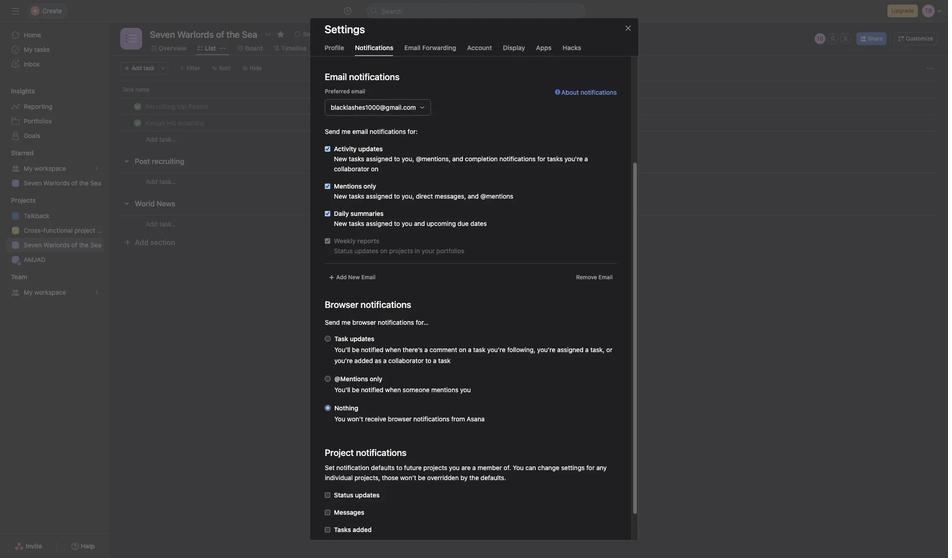Task type: vqa. For each thing, say whether or not it's contained in the screenshot.
update inside the Status update - Nov 2 Jeremy Miller 6 minutes ago
no



Task type: describe. For each thing, give the bounding box(es) containing it.
daily
[[334, 210, 349, 218]]

remove from starred image
[[277, 31, 284, 38]]

you'll
[[334, 346, 350, 354]]

cross-functional project plan link
[[5, 223, 109, 238]]

member
[[478, 464, 502, 472]]

reporting
[[24, 103, 52, 110]]

only for mentions only
[[364, 182, 376, 190]]

talkback link
[[5, 209, 104, 223]]

Messages checkbox
[[325, 510, 330, 516]]

tasks for daily summaries new tasks assigned to you and upcoming due dates
[[349, 220, 364, 228]]

nothing
[[334, 404, 358, 412]]

account
[[468, 44, 493, 52]]

of.
[[504, 464, 511, 472]]

collapse task list for this section image
[[123, 200, 130, 207]]

updates for status
[[355, 492, 380, 499]]

task for task updates you'll be notified when there's a comment on a task you're following, you're assigned a task, or you're added as a collaborator to a task
[[334, 335, 348, 343]]

1 horizontal spatial task
[[438, 357, 451, 365]]

you'll
[[334, 386, 350, 394]]

post recruiting
[[135, 157, 185, 166]]

add task… inside header untitled section tree grid
[[146, 135, 177, 143]]

collaborator inside task updates you'll be notified when there's a comment on a task you're following, you're assigned a task, or you're added as a collaborator to a task
[[388, 357, 424, 365]]

forwarding
[[423, 44, 457, 52]]

activity updates new tasks assigned to you, @mentions, and completion notifications for tasks you're a collaborator on
[[334, 145, 588, 173]]

1 add task… row from the top
[[109, 131, 949, 148]]

invite button
[[9, 539, 48, 555]]

daily summaries new tasks assigned to you and upcoming due dates
[[334, 210, 487, 228]]

home
[[24, 31, 41, 39]]

projects
[[11, 197, 36, 204]]

1 vertical spatial email
[[353, 128, 368, 135]]

won't
[[400, 474, 416, 482]]

and inside daily summaries new tasks assigned to you and upcoming due dates
[[414, 220, 425, 228]]

insights element
[[0, 83, 109, 145]]

and inside mentions only new tasks assigned to you, direct messages, and @mentions
[[468, 192, 479, 200]]

seven for seven warlords of the sea link inside the the starred element
[[24, 179, 42, 187]]

2 status from the top
[[334, 492, 354, 499]]

email inside 'button'
[[599, 274, 613, 281]]

timeline
[[281, 44, 307, 52]]

recruiting top pirates cell
[[109, 98, 402, 115]]

project notifications
[[325, 448, 407, 458]]

direct
[[416, 192, 433, 200]]

overview link
[[151, 43, 187, 53]]

functional
[[43, 227, 73, 234]]

notifications
[[355, 44, 394, 52]]

about
[[562, 88, 579, 96]]

row containing tb
[[109, 98, 949, 115]]

new for new tasks assigned to you, direct messages, and @mentions
[[334, 192, 347, 200]]

the for seven warlords of the sea link inside the the starred element
[[79, 179, 89, 187]]

0 vertical spatial email
[[351, 88, 365, 95]]

set notification defaults to future projects you are a member of. you can change settings for any individual projects, those won't be overridden by the defaults.
[[325, 464, 607, 482]]

0 horizontal spatial browser
[[353, 319, 376, 327]]

my tasks link
[[5, 42, 104, 57]]

seven warlords of the sea link inside the starred element
[[5, 176, 104, 191]]

recruiting
[[152, 157, 185, 166]]

@mentions,
[[416, 155, 451, 163]]

add section button
[[120, 234, 179, 251]]

comment
[[430, 346, 457, 354]]

2 horizontal spatial you're
[[537, 346, 556, 354]]

seven warlords of the sea for seven warlords of the sea link inside the the starred element
[[24, 179, 101, 187]]

workspace inside the starred element
[[34, 165, 66, 172]]

updates for activity
[[358, 145, 383, 153]]

starred element
[[0, 145, 109, 192]]

be for you'll
[[352, 346, 360, 354]]

tb inside button
[[817, 35, 824, 42]]

Assign HQ locations text field
[[144, 118, 207, 127]]

cross-
[[24, 227, 43, 234]]

my for my workspace link inside the the starred element
[[24, 165, 33, 172]]

assigned for summaries
[[366, 220, 392, 228]]

when for there's
[[385, 346, 401, 354]]

status updates
[[334, 492, 380, 499]]

someone
[[403, 386, 430, 394]]

my workspace for my workspace link inside the the starred element
[[24, 165, 66, 172]]

nothing you won't receive browser notifications from asana
[[334, 404, 485, 423]]

notifications inside the activity updates new tasks assigned to you, @mentions, and completion notifications for tasks you're a collaborator on
[[500, 155, 536, 163]]

@mentions
[[334, 375, 368, 383]]

seven warlords of the sea for seven warlords of the sea link inside projects element
[[24, 241, 101, 249]]

1 vertical spatial task
[[473, 346, 486, 354]]

task name
[[122, 86, 150, 93]]

task for task name
[[122, 86, 134, 93]]

gantt
[[549, 44, 566, 52]]

those
[[382, 474, 399, 482]]

1 horizontal spatial email
[[405, 44, 421, 52]]

preferred
[[325, 88, 350, 95]]

to for updates
[[394, 155, 400, 163]]

portfolios link
[[5, 114, 104, 129]]

following,
[[508, 346, 536, 354]]

tasks for activity updates new tasks assigned to you, @mentions, and completion notifications for tasks you're a collaborator on
[[349, 155, 364, 163]]

add task
[[132, 65, 154, 72]]

defaults
[[371, 464, 395, 472]]

notifications left for…
[[378, 319, 414, 327]]

remove
[[576, 274, 597, 281]]

world news
[[135, 200, 176, 208]]

invite
[[26, 543, 42, 550]]

workspace inside "teams" element
[[34, 289, 66, 296]]

add left "section"
[[135, 238, 149, 247]]

my workspace for my workspace link within "teams" element
[[24, 289, 66, 296]]

a right there's
[[425, 346, 428, 354]]

assigned inside task updates you'll be notified when there's a comment on a task you're following, you're assigned a task, or you're added as a collaborator to a task
[[557, 346, 584, 354]]

add down weekly on the left top
[[336, 274, 347, 281]]

Recruiting top Pirates text field
[[144, 102, 212, 111]]

add inside header untitled section tree grid
[[146, 135, 158, 143]]

completed image for assign hq locations text field
[[132, 117, 143, 128]]

share
[[869, 35, 883, 42]]

send for send me browser notifications for…
[[325, 319, 340, 327]]

on inside the activity updates new tasks assigned to you, @mentions, and completion notifications for tasks you're a collaborator on
[[371, 165, 379, 173]]

future
[[404, 464, 422, 472]]

team button
[[0, 273, 27, 282]]

0 horizontal spatial email
[[361, 274, 376, 281]]

global element
[[0, 22, 109, 77]]

my workspace link inside the starred element
[[5, 161, 104, 176]]

calendar
[[325, 44, 352, 52]]

and inside the activity updates new tasks assigned to you, @mentions, and completion notifications for tasks you're a collaborator on
[[452, 155, 463, 163]]

0 horizontal spatial messages
[[334, 509, 364, 517]]

remove email
[[576, 274, 613, 281]]

seven warlords of the sea link inside projects element
[[5, 238, 104, 253]]

overridden
[[427, 474, 459, 482]]

my for my workspace link within "teams" element
[[24, 289, 33, 296]]

my workspace link inside "teams" element
[[5, 285, 104, 300]]

settings
[[561, 464, 585, 472]]

goals link
[[5, 129, 104, 143]]

by
[[461, 474, 468, 482]]

add section
[[135, 238, 175, 247]]

seven for seven warlords of the sea link inside projects element
[[24, 241, 42, 249]]

portfolios
[[24, 117, 52, 125]]

amjad
[[24, 256, 46, 264]]

add task… button for news
[[146, 219, 177, 229]]

projects button
[[0, 196, 36, 205]]

Completed checkbox
[[132, 101, 143, 112]]

warlords inside projects element
[[43, 241, 70, 249]]

cross-functional project plan
[[24, 227, 109, 234]]

collaborator inside the activity updates new tasks assigned to you, @mentions, and completion notifications for tasks you're a collaborator on
[[334, 165, 369, 173]]

new for new tasks assigned to you and upcoming due dates
[[334, 220, 347, 228]]

for inside the set notification defaults to future projects you are a member of. you can change settings for any individual projects, those won't be overridden by the defaults.
[[587, 464, 595, 472]]

starred button
[[0, 149, 33, 158]]

post recruiting button
[[135, 153, 185, 170]]

add task… row for post recruiting
[[109, 173, 949, 190]]

about notifications
[[562, 88, 617, 96]]

asana
[[467, 415, 485, 423]]

close image
[[625, 25, 632, 32]]

reporting link
[[5, 99, 104, 114]]

about notifications link
[[555, 88, 617, 127]]

be inside the set notification defaults to future projects you are a member of. you can change settings for any individual projects, those won't be overridden by the defaults.
[[418, 474, 426, 482]]

defaults.
[[481, 474, 506, 482]]

1 vertical spatial added
[[353, 526, 372, 534]]

the inside the set notification defaults to future projects you are a member of. you can change settings for any individual projects, those won't be overridden by the defaults.
[[470, 474, 479, 482]]

due
[[458, 220, 469, 228]]

task name row
[[109, 81, 949, 98]]

0 vertical spatial messages
[[468, 44, 499, 52]]

add task… button inside header untitled section tree grid
[[146, 135, 177, 145]]

add down post recruiting
[[146, 178, 158, 185]]

notifications inside nothing you won't receive browser notifications from asana
[[414, 415, 450, 423]]

list
[[205, 44, 216, 52]]

goals
[[24, 132, 40, 140]]

summaries
[[351, 210, 384, 218]]



Task type: locate. For each thing, give the bounding box(es) containing it.
task… down recruiting
[[159, 178, 177, 185]]

set
[[325, 464, 335, 472]]

hacks button
[[563, 44, 582, 56]]

the right by
[[470, 474, 479, 482]]

0 vertical spatial add task… button
[[146, 135, 177, 145]]

you, inside mentions only new tasks assigned to you, direct messages, and @mentions
[[402, 192, 414, 200]]

add task… for news
[[146, 220, 177, 228]]

my workspace
[[24, 165, 66, 172], [24, 289, 66, 296]]

completed image for recruiting top pirates text box
[[132, 101, 143, 112]]

you, for @mentions,
[[402, 155, 414, 163]]

a inside the activity updates new tasks assigned to you, @mentions, and completion notifications for tasks you're a collaborator on
[[585, 155, 588, 163]]

a right 'as'
[[383, 357, 387, 365]]

weekly
[[334, 237, 356, 245]]

0 horizontal spatial for
[[538, 155, 546, 163]]

the down project
[[79, 241, 89, 249]]

2 my from the top
[[24, 165, 33, 172]]

1 vertical spatial notified
[[361, 386, 384, 394]]

you're left following, on the bottom
[[488, 346, 506, 354]]

timeline link
[[274, 43, 307, 53]]

1 of from the top
[[71, 179, 77, 187]]

my workspace link down goals link
[[5, 161, 104, 176]]

projects inside the set notification defaults to future projects you are a member of. you can change settings for any individual projects, those won't be overridden by the defaults.
[[424, 464, 447, 472]]

plan
[[97, 227, 109, 234]]

1 horizontal spatial you
[[513, 464, 524, 472]]

notified inside the @mentions only you'll be notified when someone mentions you
[[361, 386, 384, 394]]

for…
[[416, 319, 429, 327]]

0 vertical spatial task…
[[159, 135, 177, 143]]

0 horizontal spatial and
[[414, 220, 425, 228]]

add task… button up "section"
[[146, 219, 177, 229]]

2 my workspace from the top
[[24, 289, 66, 296]]

1 horizontal spatial for
[[587, 464, 595, 472]]

1 vertical spatial add task…
[[146, 178, 177, 185]]

my workspace inside "teams" element
[[24, 289, 66, 296]]

sea inside projects element
[[90, 241, 101, 249]]

to for only
[[394, 192, 400, 200]]

2 task… from the top
[[159, 178, 177, 185]]

be
[[352, 346, 360, 354], [352, 386, 360, 394], [418, 474, 426, 482]]

1 vertical spatial browser
[[388, 415, 412, 423]]

send up activity
[[325, 128, 340, 135]]

updates inside weekly reports status updates on projects in your portfolios
[[355, 247, 378, 255]]

2 vertical spatial task
[[438, 357, 451, 365]]

be inside the @mentions only you'll be notified when someone mentions you
[[352, 386, 360, 394]]

add new email button
[[325, 271, 380, 284]]

weekly reports status updates on projects in your portfolios
[[334, 237, 465, 255]]

2 me from the top
[[342, 319, 351, 327]]

mentions only new tasks assigned to you, direct messages, and @mentions
[[334, 182, 514, 200]]

send me email notifications for:
[[325, 128, 418, 135]]

seven warlords of the sea link
[[5, 176, 104, 191], [5, 238, 104, 253]]

task inside task updates you'll be notified when there's a comment on a task you're following, you're assigned a task, or you're added as a collaborator to a task
[[334, 335, 348, 343]]

for inside the activity updates new tasks assigned to you, @mentions, and completion notifications for tasks you're a collaborator on
[[538, 155, 546, 163]]

assigned inside the activity updates new tasks assigned to you, @mentions, and completion notifications for tasks you're a collaborator on
[[366, 155, 392, 163]]

messages
[[468, 44, 499, 52], [334, 509, 364, 517]]

when inside task updates you'll be notified when there's a comment on a task you're following, you're assigned a task, or you're added as a collaborator to a task
[[385, 346, 401, 354]]

new inside the activity updates new tasks assigned to you, @mentions, and completion notifications for tasks you're a collaborator on
[[334, 155, 347, 163]]

assigned inside daily summaries new tasks assigned to you and upcoming due dates
[[366, 220, 392, 228]]

add task…
[[146, 135, 177, 143], [146, 178, 177, 185], [146, 220, 177, 228]]

when for someone
[[385, 386, 401, 394]]

on left 'in'
[[380, 247, 388, 255]]

my for my tasks "link" at the left top of page
[[24, 46, 33, 53]]

0 vertical spatial seven
[[24, 179, 42, 187]]

2 send from the top
[[325, 319, 340, 327]]

2 notified from the top
[[361, 386, 384, 394]]

to inside task updates you'll be notified when there's a comment on a task you're following, you're assigned a task, or you're added as a collaborator to a task
[[426, 357, 432, 365]]

only for @mentions only
[[370, 375, 383, 383]]

projects left 'in'
[[389, 247, 413, 255]]

add new email
[[336, 274, 376, 281]]

the inside projects element
[[79, 241, 89, 249]]

assign hq locations cell
[[109, 114, 402, 131]]

2 add task… row from the top
[[109, 173, 949, 190]]

1 vertical spatial sea
[[90, 241, 101, 249]]

you're right following, on the bottom
[[537, 346, 556, 354]]

your
[[422, 247, 435, 255]]

tasks inside daily summaries new tasks assigned to you and upcoming due dates
[[349, 220, 364, 228]]

seven up projects
[[24, 179, 42, 187]]

team
[[11, 273, 27, 281]]

add task… up "section"
[[146, 220, 177, 228]]

tasks inside mentions only new tasks assigned to you, direct messages, and @mentions
[[349, 192, 364, 200]]

be inside task updates you'll be notified when there's a comment on a task you're following, you're assigned a task, or you're added as a collaborator to a task
[[352, 346, 360, 354]]

task up you'll
[[334, 335, 348, 343]]

task,
[[591, 346, 605, 354]]

tasks down home
[[34, 46, 50, 53]]

my workspace inside the starred element
[[24, 165, 66, 172]]

to for summaries
[[394, 220, 400, 228]]

1 horizontal spatial on
[[380, 247, 388, 255]]

the up talkback link
[[79, 179, 89, 187]]

tasks inside "link"
[[34, 46, 50, 53]]

add task… button for recruiting
[[146, 177, 177, 187]]

2 vertical spatial the
[[470, 474, 479, 482]]

0 vertical spatial for
[[538, 155, 546, 163]]

1 vertical spatial seven warlords of the sea
[[24, 241, 101, 249]]

new for new tasks assigned to you, @mentions, and completion notifications for tasks you're a collaborator on
[[334, 155, 347, 163]]

0 vertical spatial send
[[325, 128, 340, 135]]

task… for news
[[159, 220, 177, 228]]

notifications left for:
[[370, 128, 406, 135]]

seven warlords of the sea
[[24, 179, 101, 187], [24, 241, 101, 249]]

assigned inside mentions only new tasks assigned to you, direct messages, and @mentions
[[366, 192, 392, 200]]

when inside the @mentions only you'll be notified when someone mentions you
[[385, 386, 401, 394]]

1 vertical spatial collaborator
[[388, 357, 424, 365]]

browser inside nothing you won't receive browser notifications from asana
[[388, 415, 412, 423]]

None radio
[[325, 376, 331, 382], [325, 405, 331, 411], [325, 376, 331, 382], [325, 405, 331, 411]]

updates inside the activity updates new tasks assigned to you, @mentions, and completion notifications for tasks you're a collaborator on
[[358, 145, 383, 153]]

new inside button
[[348, 274, 360, 281]]

completed image down completed checkbox
[[132, 117, 143, 128]]

tb inside row
[[407, 103, 414, 110]]

Tasks added checkbox
[[325, 528, 330, 533]]

3 add task… button from the top
[[146, 219, 177, 229]]

seven inside the starred element
[[24, 179, 42, 187]]

me for email
[[342, 128, 351, 135]]

my inside "teams" element
[[24, 289, 33, 296]]

you inside the @mentions only you'll be notified when someone mentions you
[[460, 386, 471, 394]]

task… inside header untitled section tree grid
[[159, 135, 177, 143]]

you down nothing
[[334, 415, 345, 423]]

individual
[[325, 474, 353, 482]]

3 add task… from the top
[[146, 220, 177, 228]]

to down the comment
[[426, 357, 432, 365]]

my inside the starred element
[[24, 165, 33, 172]]

of up talkback link
[[71, 179, 77, 187]]

projects element
[[0, 192, 109, 269]]

1 vertical spatial task
[[334, 335, 348, 343]]

notified down the @mentions at the left bottom
[[361, 386, 384, 394]]

name
[[136, 86, 150, 93]]

email up activity
[[353, 128, 368, 135]]

2 horizontal spatial you
[[460, 386, 471, 394]]

1 seven from the top
[[24, 179, 42, 187]]

dashboard link
[[410, 43, 450, 53]]

1 vertical spatial you
[[460, 386, 471, 394]]

talkback
[[24, 212, 50, 220]]

you right mentions
[[460, 386, 471, 394]]

my down starred
[[24, 165, 33, 172]]

1 vertical spatial add task… row
[[109, 173, 949, 190]]

to
[[394, 155, 400, 163], [394, 192, 400, 200], [394, 220, 400, 228], [426, 357, 432, 365], [397, 464, 402, 472]]

you inside the set notification defaults to future projects you are a member of. you can change settings for any individual projects, those won't be overridden by the defaults.
[[449, 464, 460, 472]]

0 horizontal spatial collaborator
[[334, 165, 369, 173]]

sea inside the starred element
[[90, 179, 101, 187]]

tasks down mentions
[[349, 192, 364, 200]]

0 vertical spatial you,
[[402, 155, 414, 163]]

1 vertical spatial seven
[[24, 241, 42, 249]]

to inside mentions only new tasks assigned to you, direct messages, and @mentions
[[394, 192, 400, 200]]

1 vertical spatial me
[[342, 319, 351, 327]]

workflow
[[370, 44, 399, 52]]

completed image inside 'assign hq locations' cell
[[132, 117, 143, 128]]

2 horizontal spatial task
[[473, 346, 486, 354]]

0 vertical spatial my workspace
[[24, 165, 66, 172]]

2 vertical spatial my
[[24, 289, 33, 296]]

2 vertical spatial add task… row
[[109, 215, 949, 233]]

3 my from the top
[[24, 289, 33, 296]]

won't
[[347, 415, 363, 423]]

warlords up talkback link
[[43, 179, 70, 187]]

1 vertical spatial when
[[385, 386, 401, 394]]

1 horizontal spatial you're
[[488, 346, 506, 354]]

any
[[597, 464, 607, 472]]

to up weekly reports status updates on projects in your portfolios at the top left of the page
[[394, 220, 400, 228]]

1 status from the top
[[334, 247, 353, 255]]

on inside weekly reports status updates on projects in your portfolios
[[380, 247, 388, 255]]

assigned down send me email notifications for:
[[366, 155, 392, 163]]

assigned for updates
[[366, 155, 392, 163]]

0 horizontal spatial task
[[122, 86, 134, 93]]

email left forwarding
[[405, 44, 421, 52]]

of inside projects element
[[71, 241, 77, 249]]

1 vertical spatial my workspace
[[24, 289, 66, 296]]

status down weekly on the left top
[[334, 247, 353, 255]]

you,
[[402, 155, 414, 163], [402, 192, 414, 200]]

assigned down the summaries
[[366, 220, 392, 228]]

task right the comment
[[473, 346, 486, 354]]

0 vertical spatial add task…
[[146, 135, 177, 143]]

when left someone
[[385, 386, 401, 394]]

1 vertical spatial workspace
[[34, 289, 66, 296]]

1 vertical spatial only
[[370, 375, 383, 383]]

there's
[[403, 346, 423, 354]]

insights
[[11, 87, 35, 95]]

new inside mentions only new tasks assigned to you, direct messages, and @mentions
[[334, 192, 347, 200]]

you're
[[488, 346, 506, 354], [537, 346, 556, 354], [334, 357, 353, 365]]

send for send me email notifications for:
[[325, 128, 340, 135]]

0 vertical spatial be
[[352, 346, 360, 354]]

2 vertical spatial you
[[449, 464, 460, 472]]

notifications right completion
[[500, 155, 536, 163]]

notifications left 'from'
[[414, 415, 450, 423]]

notified inside task updates you'll be notified when there's a comment on a task you're following, you're assigned a task, or you're added as a collaborator to a task
[[361, 346, 384, 354]]

2 vertical spatial task…
[[159, 220, 177, 228]]

overview
[[159, 44, 187, 52]]

you inside the set notification defaults to future projects you are a member of. you can change settings for any individual projects, those won't be overridden by the defaults.
[[513, 464, 524, 472]]

and left upcoming
[[414, 220, 425, 228]]

assigned left task,
[[557, 346, 584, 354]]

2 seven from the top
[[24, 241, 42, 249]]

you for and
[[402, 220, 412, 228]]

1 vertical spatial on
[[380, 247, 388, 255]]

0 vertical spatial browser
[[353, 319, 376, 327]]

1 vertical spatial status
[[334, 492, 354, 499]]

to up won't
[[397, 464, 402, 472]]

warlords inside the starred element
[[43, 179, 70, 187]]

add task… row for world news
[[109, 215, 949, 233]]

2 horizontal spatial email
[[599, 274, 613, 281]]

None radio
[[325, 336, 331, 342]]

task… for recruiting
[[159, 178, 177, 185]]

1 vertical spatial be
[[352, 386, 360, 394]]

seven warlords of the sea inside the starred element
[[24, 179, 101, 187]]

to inside the activity updates new tasks assigned to you, @mentions, and completion notifications for tasks you're a collaborator on
[[394, 155, 400, 163]]

notified for only
[[361, 386, 384, 394]]

board
[[245, 44, 263, 52]]

1 vertical spatial my
[[24, 165, 33, 172]]

list image
[[126, 33, 137, 44]]

3 add task… row from the top
[[109, 215, 949, 233]]

1 vertical spatial you
[[513, 464, 524, 472]]

only inside the @mentions only you'll be notified when someone mentions you
[[370, 375, 383, 383]]

me for browser
[[342, 319, 351, 327]]

1 seven warlords of the sea from the top
[[24, 179, 101, 187]]

1 me from the top
[[342, 128, 351, 135]]

2 completed image from the top
[[132, 117, 143, 128]]

new up browser notifications
[[348, 274, 360, 281]]

new down activity
[[334, 155, 347, 163]]

header untitled section tree grid
[[109, 98, 949, 148]]

1 vertical spatial send
[[325, 319, 340, 327]]

0 vertical spatial when
[[385, 346, 401, 354]]

workspace
[[34, 165, 66, 172], [34, 289, 66, 296]]

you inside daily summaries new tasks assigned to you and upcoming due dates
[[402, 220, 412, 228]]

tyler black
[[418, 103, 446, 110]]

be for you'll
[[352, 386, 360, 394]]

section
[[150, 238, 175, 247]]

0 horizontal spatial projects
[[389, 247, 413, 255]]

1 vertical spatial the
[[79, 241, 89, 249]]

warlords down cross-functional project plan link
[[43, 241, 70, 249]]

2 my workspace link from the top
[[5, 285, 104, 300]]

1 my workspace link from the top
[[5, 161, 104, 176]]

0 horizontal spatial you're
[[334, 357, 353, 365]]

my workspace down team
[[24, 289, 66, 296]]

1 vertical spatial projects
[[424, 464, 447, 472]]

0 vertical spatial sea
[[90, 179, 101, 187]]

1 horizontal spatial browser
[[388, 415, 412, 423]]

1 horizontal spatial you
[[449, 464, 460, 472]]

you right of.
[[513, 464, 524, 472]]

seven warlords of the sea up talkback link
[[24, 179, 101, 187]]

0 vertical spatial my workspace link
[[5, 161, 104, 176]]

0 vertical spatial seven warlords of the sea
[[24, 179, 101, 187]]

row
[[120, 98, 938, 98], [109, 98, 949, 115], [109, 114, 949, 131]]

seven inside projects element
[[24, 241, 42, 249]]

workspace down goals link
[[34, 165, 66, 172]]

add up post recruiting
[[146, 135, 158, 143]]

new down daily
[[334, 220, 347, 228]]

2 workspace from the top
[[34, 289, 66, 296]]

email right remove at the right
[[599, 274, 613, 281]]

mentions
[[334, 182, 362, 190]]

workspace down 'amjad' link
[[34, 289, 66, 296]]

add task… button
[[146, 135, 177, 145], [146, 177, 177, 187], [146, 219, 177, 229]]

completed image inside recruiting top pirates cell
[[132, 101, 143, 112]]

2 when from the top
[[385, 386, 401, 394]]

post
[[135, 157, 150, 166]]

a down the comment
[[433, 357, 437, 365]]

workflow link
[[363, 43, 399, 53]]

seven
[[24, 179, 42, 187], [24, 241, 42, 249]]

1 notified from the top
[[361, 346, 384, 354]]

0 vertical spatial projects
[[389, 247, 413, 255]]

a inside the set notification defaults to future projects you are a member of. you can change settings for any individual projects, those won't be overridden by the defaults.
[[473, 464, 476, 472]]

1 my workspace from the top
[[24, 165, 66, 172]]

browser down browser notifications
[[353, 319, 376, 327]]

status right status updates option
[[334, 492, 354, 499]]

to left @mentions,
[[394, 155, 400, 163]]

updates for task
[[350, 335, 375, 343]]

None text field
[[148, 26, 260, 42]]

display button
[[504, 44, 526, 56]]

updates
[[358, 145, 383, 153], [355, 247, 378, 255], [350, 335, 375, 343], [355, 492, 380, 499]]

Completed checkbox
[[132, 117, 143, 128]]

add task… for recruiting
[[146, 178, 177, 185]]

only down 'as'
[[370, 375, 383, 383]]

when
[[385, 346, 401, 354], [385, 386, 401, 394]]

black
[[432, 103, 446, 110]]

collapse task list for this section image
[[123, 158, 130, 165]]

task left name
[[122, 86, 134, 93]]

0 horizontal spatial you
[[334, 415, 345, 423]]

0 vertical spatial me
[[342, 128, 351, 135]]

hide sidebar image
[[12, 7, 19, 15]]

tasks
[[334, 526, 351, 534]]

1 task… from the top
[[159, 135, 177, 143]]

collaborator down there's
[[388, 357, 424, 365]]

a right you're
[[585, 155, 588, 163]]

world news button
[[135, 196, 176, 212]]

to inside daily summaries new tasks assigned to you and upcoming due dates
[[394, 220, 400, 228]]

updates down 'reports'
[[355, 247, 378, 255]]

@mentions
[[481, 192, 514, 200]]

you, inside the activity updates new tasks assigned to you, @mentions, and completion notifications for tasks you're a collaborator on
[[402, 155, 414, 163]]

messages up tasks added
[[334, 509, 364, 517]]

collaborator up mentions
[[334, 165, 369, 173]]

1 horizontal spatial task
[[334, 335, 348, 343]]

send me browser notifications for…
[[325, 319, 429, 327]]

1 vertical spatial and
[[468, 192, 479, 200]]

task… up "section"
[[159, 220, 177, 228]]

0 vertical spatial my
[[24, 46, 33, 53]]

0 vertical spatial task
[[122, 86, 134, 93]]

1 vertical spatial messages
[[334, 509, 364, 517]]

the for seven warlords of the sea link inside projects element
[[79, 241, 89, 249]]

completed image up completed option
[[132, 101, 143, 112]]

completed image
[[132, 101, 143, 112], [132, 117, 143, 128]]

when left there's
[[385, 346, 401, 354]]

me
[[342, 128, 351, 135], [342, 319, 351, 327]]

1 my from the top
[[24, 46, 33, 53]]

Status updates checkbox
[[325, 493, 330, 498]]

a
[[585, 155, 588, 163], [425, 346, 428, 354], [468, 346, 472, 354], [586, 346, 589, 354], [383, 357, 387, 365], [433, 357, 437, 365], [473, 464, 476, 472]]

0 vertical spatial completed image
[[132, 101, 143, 112]]

email notifications
[[325, 72, 400, 82]]

browser right the receive
[[388, 415, 412, 423]]

1 when from the top
[[385, 346, 401, 354]]

2 seven warlords of the sea from the top
[[24, 241, 101, 249]]

you, for direct
[[402, 192, 414, 200]]

added right tasks
[[353, 526, 372, 534]]

1 vertical spatial seven warlords of the sea link
[[5, 238, 104, 253]]

0 vertical spatial you
[[402, 220, 412, 228]]

for left any
[[587, 464, 595, 472]]

notified for updates
[[361, 346, 384, 354]]

a right the comment
[[468, 346, 472, 354]]

add task… down assign hq locations text field
[[146, 135, 177, 143]]

1 sea from the top
[[90, 179, 101, 187]]

1 vertical spatial for
[[587, 464, 595, 472]]

3 task… from the top
[[159, 220, 177, 228]]

assigned up the summaries
[[366, 192, 392, 200]]

my inside "link"
[[24, 46, 33, 53]]

me up activity
[[342, 128, 351, 135]]

seven warlords of the sea inside projects element
[[24, 241, 101, 249]]

add up task name
[[132, 65, 142, 72]]

1 you, from the top
[[402, 155, 414, 163]]

upcoming
[[427, 220, 456, 228]]

2 vertical spatial and
[[414, 220, 425, 228]]

add task… row
[[109, 131, 949, 148], [109, 173, 949, 190], [109, 215, 949, 233]]

2 seven warlords of the sea link from the top
[[5, 238, 104, 253]]

task inside button
[[144, 65, 154, 72]]

apps
[[537, 44, 552, 52]]

1 horizontal spatial projects
[[424, 464, 447, 472]]

you, left @mentions,
[[402, 155, 414, 163]]

2 of from the top
[[71, 241, 77, 249]]

2 add task… from the top
[[146, 178, 177, 185]]

1 vertical spatial add task… button
[[146, 177, 177, 187]]

updates inside task updates you'll be notified when there's a comment on a task you're following, you're assigned a task, or you're added as a collaborator to a task
[[350, 335, 375, 343]]

1 completed image from the top
[[132, 101, 143, 112]]

notified
[[361, 346, 384, 354], [361, 386, 384, 394]]

1 vertical spatial my workspace link
[[5, 285, 104, 300]]

a right the 'are'
[[473, 464, 476, 472]]

2 you, from the top
[[402, 192, 414, 200]]

seven down cross-
[[24, 241, 42, 249]]

add up add section button
[[146, 220, 158, 228]]

0 horizontal spatial task
[[144, 65, 154, 72]]

add task button
[[120, 62, 159, 75]]

you're down you'll
[[334, 357, 353, 365]]

you inside nothing you won't receive browser notifications from asana
[[334, 415, 345, 423]]

news
[[157, 200, 176, 208]]

0 vertical spatial add task… row
[[109, 131, 949, 148]]

2 vertical spatial on
[[459, 346, 467, 354]]

add task… button down assign hq locations text field
[[146, 135, 177, 145]]

of inside the starred element
[[71, 179, 77, 187]]

task up name
[[144, 65, 154, 72]]

None checkbox
[[325, 184, 330, 189], [325, 211, 330, 217], [325, 184, 330, 189], [325, 211, 330, 217]]

portfolios
[[437, 247, 465, 255]]

be down the @mentions at the left bottom
[[352, 386, 360, 394]]

0 horizontal spatial you
[[402, 220, 412, 228]]

are
[[462, 464, 471, 472]]

on inside task updates you'll be notified when there's a comment on a task you're following, you're assigned a task, or you're added as a collaborator to a task
[[459, 346, 467, 354]]

2 horizontal spatial on
[[459, 346, 467, 354]]

my workspace down starred
[[24, 165, 66, 172]]

1 seven warlords of the sea link from the top
[[5, 176, 104, 191]]

1 add task… button from the top
[[146, 135, 177, 145]]

on down send me email notifications for:
[[371, 165, 379, 173]]

0 vertical spatial on
[[371, 165, 379, 173]]

tasks left you're
[[548, 155, 563, 163]]

status inside weekly reports status updates on projects in your portfolios
[[334, 247, 353, 255]]

0 vertical spatial of
[[71, 179, 77, 187]]

projects inside weekly reports status updates on projects in your portfolios
[[389, 247, 413, 255]]

1 horizontal spatial and
[[452, 155, 463, 163]]

be down the future at the left of the page
[[418, 474, 426, 482]]

projects for future
[[424, 464, 447, 472]]

0 horizontal spatial on
[[371, 165, 379, 173]]

1 add task… from the top
[[146, 135, 177, 143]]

to inside the set notification defaults to future projects you are a member of. you can change settings for any individual projects, those won't be overridden by the defaults.
[[397, 464, 402, 472]]

you for are
[[449, 464, 460, 472]]

1 horizontal spatial collaborator
[[388, 357, 424, 365]]

None checkbox
[[325, 146, 330, 152], [325, 238, 330, 244], [325, 146, 330, 152], [325, 238, 330, 244]]

and right messages,
[[468, 192, 479, 200]]

email forwarding button
[[405, 44, 457, 56]]

new inside daily summaries new tasks assigned to you and upcoming due dates
[[334, 220, 347, 228]]

notifications right the about
[[581, 88, 617, 96]]

projects up overridden
[[424, 464, 447, 472]]

you, left direct
[[402, 192, 414, 200]]

list link
[[198, 43, 216, 53]]

0 vertical spatial task
[[144, 65, 154, 72]]

1 horizontal spatial messages
[[468, 44, 499, 52]]

for:
[[408, 128, 418, 135]]

you left the 'are'
[[449, 464, 460, 472]]

me up you'll
[[342, 319, 351, 327]]

0 vertical spatial seven warlords of the sea link
[[5, 176, 104, 191]]

assigned for only
[[366, 192, 392, 200]]

task updates you'll be notified when there's a comment on a task you're following, you're assigned a task, or you're added as a collaborator to a task
[[334, 335, 613, 365]]

2 sea from the top
[[90, 241, 101, 249]]

2 warlords from the top
[[43, 241, 70, 249]]

0 vertical spatial and
[[452, 155, 463, 163]]

tyler
[[418, 103, 431, 110]]

you up weekly reports status updates on projects in your portfolios at the top left of the page
[[402, 220, 412, 228]]

of down cross-functional project plan
[[71, 241, 77, 249]]

1 send from the top
[[325, 128, 340, 135]]

preferred email
[[325, 88, 365, 95]]

2 add task… button from the top
[[146, 177, 177, 187]]

tasks for mentions only new tasks assigned to you, direct messages, and @mentions
[[349, 192, 364, 200]]

starred
[[11, 149, 33, 157]]

only right mentions
[[364, 182, 376, 190]]

1 warlords from the top
[[43, 179, 70, 187]]

2 vertical spatial add task…
[[146, 220, 177, 228]]

task
[[144, 65, 154, 72], [473, 346, 486, 354], [438, 357, 451, 365]]

0 vertical spatial workspace
[[34, 165, 66, 172]]

added inside task updates you'll be notified when there's a comment on a task you're following, you're assigned a task, or you're added as a collaborator to a task
[[355, 357, 373, 365]]

settings
[[325, 23, 365, 36]]

my workspace link down 'amjad' link
[[5, 285, 104, 300]]

task inside 'row'
[[122, 86, 134, 93]]

notification
[[336, 464, 369, 472]]

teams element
[[0, 269, 109, 302]]

1 workspace from the top
[[34, 165, 66, 172]]

a left task,
[[586, 346, 589, 354]]

seven warlords of the sea down cross-functional project plan
[[24, 241, 101, 249]]

be right you'll
[[352, 346, 360, 354]]

projects for on
[[389, 247, 413, 255]]

0 vertical spatial you
[[334, 415, 345, 423]]

0 vertical spatial collaborator
[[334, 165, 369, 173]]

only inside mentions only new tasks assigned to you, direct messages, and @mentions
[[364, 182, 376, 190]]

blacklashes1000@gmail.com
[[331, 104, 416, 111]]

inbox link
[[5, 57, 104, 72]]



